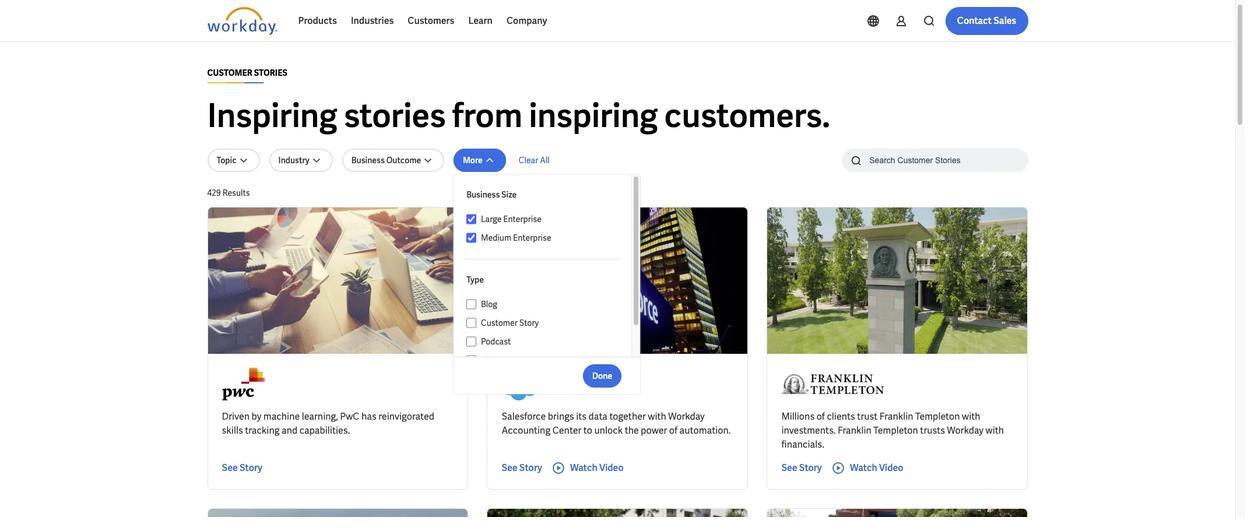 Task type: locate. For each thing, give the bounding box(es) containing it.
business for business size
[[467, 190, 500, 200]]

3 see from the left
[[782, 462, 798, 474]]

1 horizontal spatial video
[[600, 462, 624, 474]]

enterprise for medium enterprise
[[513, 233, 552, 243]]

1 watch video link from the left
[[552, 461, 624, 475]]

franklin templeton companies, llc image
[[782, 368, 885, 401]]

see story down financials. on the right bottom of page
[[782, 462, 822, 474]]

0 horizontal spatial see story
[[222, 462, 263, 474]]

large enterprise
[[481, 214, 542, 225]]

company button
[[500, 7, 554, 35]]

1 vertical spatial enterprise
[[513, 233, 552, 243]]

video down "millions of clients trust franklin templeton with investments. franklin templeton trusts workday with financials."
[[880, 462, 904, 474]]

video down podcast
[[481, 355, 502, 366]]

2 watch video from the left
[[850, 462, 904, 474]]

2 horizontal spatial video
[[880, 462, 904, 474]]

done
[[593, 371, 613, 381]]

company
[[507, 15, 547, 27]]

2 see story from the left
[[502, 462, 542, 474]]

video link
[[477, 354, 621, 368]]

of inside "millions of clients trust franklin templeton with investments. franklin templeton trusts workday with financials."
[[817, 411, 825, 423]]

see down financials. on the right bottom of page
[[782, 462, 798, 474]]

medium enterprise link
[[477, 231, 621, 245]]

1 horizontal spatial watch video
[[850, 462, 904, 474]]

inspiring
[[207, 95, 338, 137]]

see story link
[[222, 461, 263, 475], [502, 461, 542, 475], [782, 461, 822, 475]]

0 horizontal spatial watch video link
[[552, 461, 624, 475]]

0 horizontal spatial with
[[648, 411, 667, 423]]

0 horizontal spatial watch
[[570, 462, 598, 474]]

video
[[481, 355, 502, 366], [600, 462, 624, 474], [880, 462, 904, 474]]

1 horizontal spatial business
[[467, 190, 500, 200]]

customers button
[[401, 7, 462, 35]]

customer
[[481, 318, 518, 328]]

see
[[222, 462, 238, 474], [502, 462, 518, 474], [782, 462, 798, 474]]

1 horizontal spatial franklin
[[880, 411, 914, 423]]

watch video
[[570, 462, 624, 474], [850, 462, 904, 474]]

enterprise up medium enterprise
[[504, 214, 542, 225]]

watch for franklin
[[850, 462, 878, 474]]

millions of clients trust franklin templeton with investments. franklin templeton trusts workday with financials.
[[782, 411, 1005, 451]]

unlock
[[595, 425, 623, 437]]

0 horizontal spatial workday
[[669, 411, 705, 423]]

see story down skills
[[222, 462, 263, 474]]

trust
[[858, 411, 878, 423]]

story down accounting
[[520, 462, 542, 474]]

accounting
[[502, 425, 551, 437]]

more
[[463, 155, 483, 166]]

franklin down trust
[[838, 425, 872, 437]]

tracking
[[245, 425, 280, 437]]

0 horizontal spatial of
[[670, 425, 678, 437]]

story down tracking
[[240, 462, 263, 474]]

business outcome button
[[342, 149, 445, 172]]

medium enterprise
[[481, 233, 552, 243]]

see story link down accounting
[[502, 461, 542, 475]]

1 horizontal spatial watch
[[850, 462, 878, 474]]

done button
[[583, 364, 622, 388]]

with
[[648, 411, 667, 423], [963, 411, 981, 423], [986, 425, 1005, 437]]

salesforce
[[502, 411, 546, 423]]

2 horizontal spatial see story
[[782, 462, 822, 474]]

1 vertical spatial workday
[[948, 425, 984, 437]]

1 watch from the left
[[570, 462, 598, 474]]

products
[[298, 15, 337, 27]]

contact sales
[[958, 15, 1017, 27]]

watch video down "millions of clients trust franklin templeton with investments. franklin templeton trusts workday with financials."
[[850, 462, 904, 474]]

of right power
[[670, 425, 678, 437]]

0 horizontal spatial see story link
[[222, 461, 263, 475]]

pwc
[[340, 411, 360, 423]]

story
[[520, 318, 539, 328], [240, 462, 263, 474], [520, 462, 542, 474], [800, 462, 822, 474]]

watch video down to
[[570, 462, 624, 474]]

1 horizontal spatial of
[[817, 411, 825, 423]]

1 vertical spatial of
[[670, 425, 678, 437]]

None checkbox
[[467, 214, 477, 225], [467, 337, 477, 347], [467, 214, 477, 225], [467, 337, 477, 347]]

0 vertical spatial workday
[[669, 411, 705, 423]]

clear all button
[[516, 149, 554, 172]]

podcast link
[[477, 335, 621, 349]]

2 watch video link from the left
[[832, 461, 904, 475]]

0 horizontal spatial watch video
[[570, 462, 624, 474]]

results
[[223, 188, 250, 198]]

learning,
[[302, 411, 338, 423]]

2 horizontal spatial see story link
[[782, 461, 822, 475]]

customer stories
[[207, 68, 288, 78]]

topic
[[217, 155, 237, 166]]

watch video link down "millions of clients trust franklin templeton with investments. franklin templeton trusts workday with financials."
[[832, 461, 904, 475]]

3 see story from the left
[[782, 462, 822, 474]]

customer
[[207, 68, 252, 78]]

franklin
[[880, 411, 914, 423], [838, 425, 872, 437]]

stories
[[344, 95, 446, 137]]

customers.
[[665, 95, 831, 137]]

watch down to
[[570, 462, 598, 474]]

enterprise
[[504, 214, 542, 225], [513, 233, 552, 243]]

see story down accounting
[[502, 462, 542, 474]]

1 horizontal spatial with
[[963, 411, 981, 423]]

see down skills
[[222, 462, 238, 474]]

contact sales link
[[946, 7, 1029, 35]]

1 horizontal spatial see story link
[[502, 461, 542, 475]]

see story link down financials. on the right bottom of page
[[782, 461, 822, 475]]

templeton up "trusts"
[[916, 411, 961, 423]]

business
[[352, 155, 385, 166], [467, 190, 500, 200]]

429
[[207, 188, 221, 198]]

watch video for templeton
[[850, 462, 904, 474]]

2 horizontal spatial see
[[782, 462, 798, 474]]

watch for center
[[570, 462, 598, 474]]

1 horizontal spatial watch video link
[[832, 461, 904, 475]]

see for salesforce brings its data together with workday accounting center to unlock the power of automation.
[[502, 462, 518, 474]]

1 horizontal spatial workday
[[948, 425, 984, 437]]

workday right "trusts"
[[948, 425, 984, 437]]

see down accounting
[[502, 462, 518, 474]]

watch down "millions of clients trust franklin templeton with investments. franklin templeton trusts workday with financials."
[[850, 462, 878, 474]]

franklin right trust
[[880, 411, 914, 423]]

0 horizontal spatial business
[[352, 155, 385, 166]]

0 vertical spatial business
[[352, 155, 385, 166]]

business inside button
[[352, 155, 385, 166]]

large
[[481, 214, 502, 225]]

1 vertical spatial business
[[467, 190, 500, 200]]

medium
[[481, 233, 512, 243]]

of
[[817, 411, 825, 423], [670, 425, 678, 437]]

clients
[[827, 411, 856, 423]]

2 see story link from the left
[[502, 461, 542, 475]]

to
[[584, 425, 593, 437]]

workday
[[669, 411, 705, 423], [948, 425, 984, 437]]

templeton down trust
[[874, 425, 919, 437]]

1 watch video from the left
[[570, 462, 624, 474]]

Search Customer Stories text field
[[863, 150, 1006, 170]]

video down unlock
[[600, 462, 624, 474]]

has
[[362, 411, 377, 423]]

see story
[[222, 462, 263, 474], [502, 462, 542, 474], [782, 462, 822, 474]]

together
[[610, 411, 646, 423]]

watch video link down to
[[552, 461, 624, 475]]

None checkbox
[[467, 233, 477, 243], [467, 299, 477, 310], [467, 318, 477, 328], [467, 355, 477, 366], [467, 233, 477, 243], [467, 299, 477, 310], [467, 318, 477, 328], [467, 355, 477, 366]]

automation.
[[680, 425, 731, 437]]

with inside salesforce brings its data together with workday accounting center to unlock the power of automation.
[[648, 411, 667, 423]]

data
[[589, 411, 608, 423]]

go to the homepage image
[[207, 7, 277, 35]]

business for business outcome
[[352, 155, 385, 166]]

workday up the automation. on the right bottom of the page
[[669, 411, 705, 423]]

1 horizontal spatial see
[[502, 462, 518, 474]]

0 horizontal spatial franklin
[[838, 425, 872, 437]]

templeton
[[916, 411, 961, 423], [874, 425, 919, 437]]

see story link down skills
[[222, 461, 263, 475]]

enterprise down large enterprise link
[[513, 233, 552, 243]]

outcome
[[387, 155, 421, 166]]

watch
[[570, 462, 598, 474], [850, 462, 878, 474]]

podcast
[[481, 337, 511, 347]]

2 see from the left
[[502, 462, 518, 474]]

0 horizontal spatial video
[[481, 355, 502, 366]]

0 horizontal spatial see
[[222, 462, 238, 474]]

all
[[540, 155, 550, 166]]

3 see story link from the left
[[782, 461, 822, 475]]

story down financials. on the right bottom of page
[[800, 462, 822, 474]]

0 vertical spatial franklin
[[880, 411, 914, 423]]

business size
[[467, 190, 517, 200]]

pricewaterhousecoopers global licensing services corporation (pwc) image
[[222, 368, 265, 401]]

business up the large on the left
[[467, 190, 500, 200]]

of up investments.
[[817, 411, 825, 423]]

story for see story link related to millions of clients trust franklin templeton with investments. franklin templeton trusts workday with financials.
[[800, 462, 822, 474]]

2 watch from the left
[[850, 462, 878, 474]]

0 vertical spatial of
[[817, 411, 825, 423]]

0 vertical spatial templeton
[[916, 411, 961, 423]]

0 vertical spatial enterprise
[[504, 214, 542, 225]]

business left outcome
[[352, 155, 385, 166]]

1 horizontal spatial see story
[[502, 462, 542, 474]]



Task type: vqa. For each thing, say whether or not it's contained in the screenshot.
362
no



Task type: describe. For each thing, give the bounding box(es) containing it.
brings
[[548, 411, 574, 423]]

clear
[[519, 155, 539, 166]]

by
[[252, 411, 262, 423]]

video for millions of clients trust franklin templeton with investments. franklin templeton trusts workday with financials.
[[880, 462, 904, 474]]

salesforce brings its data together with workday accounting center to unlock the power of automation.
[[502, 411, 731, 437]]

2 horizontal spatial with
[[986, 425, 1005, 437]]

center
[[553, 425, 582, 437]]

blog link
[[477, 298, 621, 312]]

topic button
[[207, 149, 260, 172]]

video for salesforce brings its data together with workday accounting center to unlock the power of automation.
[[600, 462, 624, 474]]

enterprise for large enterprise
[[504, 214, 542, 225]]

1 vertical spatial templeton
[[874, 425, 919, 437]]

watch video link for center
[[552, 461, 624, 475]]

1 see story link from the left
[[222, 461, 263, 475]]

see story link for millions of clients trust franklin templeton with investments. franklin templeton trusts workday with financials.
[[782, 461, 822, 475]]

and
[[282, 425, 298, 437]]

customers
[[408, 15, 455, 27]]

size
[[502, 190, 517, 200]]

products button
[[291, 7, 344, 35]]

1 see from the left
[[222, 462, 238, 474]]

sales
[[994, 15, 1017, 27]]

learn
[[469, 15, 493, 27]]

skills
[[222, 425, 243, 437]]

inspiring
[[529, 95, 658, 137]]

industries
[[351, 15, 394, 27]]

investments.
[[782, 425, 836, 437]]

more button
[[454, 149, 506, 172]]

learn button
[[462, 7, 500, 35]]

type
[[467, 275, 484, 285]]

capabilities.
[[300, 425, 350, 437]]

from
[[453, 95, 523, 137]]

contact
[[958, 15, 992, 27]]

industries button
[[344, 7, 401, 35]]

429 results
[[207, 188, 250, 198]]

clear all
[[519, 155, 550, 166]]

financials.
[[782, 439, 825, 451]]

workday inside salesforce brings its data together with workday accounting center to unlock the power of automation.
[[669, 411, 705, 423]]

the
[[625, 425, 639, 437]]

see story link for salesforce brings its data together with workday accounting center to unlock the power of automation.
[[502, 461, 542, 475]]

watch video for to
[[570, 462, 624, 474]]

industry
[[279, 155, 310, 166]]

story for see story link corresponding to salesforce brings its data together with workday accounting center to unlock the power of automation.
[[520, 462, 542, 474]]

inspiring stories from inspiring customers.
[[207, 95, 831, 137]]

industry button
[[269, 149, 333, 172]]

1 vertical spatial franklin
[[838, 425, 872, 437]]

reinvigorated
[[379, 411, 435, 423]]

story down blog link
[[520, 318, 539, 328]]

blog
[[481, 299, 498, 310]]

stories
[[254, 68, 288, 78]]

story for 1st see story link from left
[[240, 462, 263, 474]]

workday inside "millions of clients trust franklin templeton with investments. franklin templeton trusts workday with financials."
[[948, 425, 984, 437]]

1 see story from the left
[[222, 462, 263, 474]]

business outcome
[[352, 155, 421, 166]]

millions
[[782, 411, 815, 423]]

its
[[576, 411, 587, 423]]

see story for millions of clients trust franklin templeton with investments. franklin templeton trusts workday with financials.
[[782, 462, 822, 474]]

customer story
[[481, 318, 539, 328]]

machine
[[264, 411, 300, 423]]

driven by machine learning, pwc has reinvigorated skills tracking and capabilities.
[[222, 411, 435, 437]]

power
[[641, 425, 668, 437]]

driven
[[222, 411, 250, 423]]

salesforce.com image
[[502, 368, 549, 401]]

see for millions of clients trust franklin templeton with investments. franklin templeton trusts workday with financials.
[[782, 462, 798, 474]]

large enterprise link
[[477, 212, 621, 226]]

of inside salesforce brings its data together with workday accounting center to unlock the power of automation.
[[670, 425, 678, 437]]

watch video link for franklin
[[832, 461, 904, 475]]

see story for salesforce brings its data together with workday accounting center to unlock the power of automation.
[[502, 462, 542, 474]]

customer story link
[[477, 316, 621, 330]]

trusts
[[921, 425, 946, 437]]



